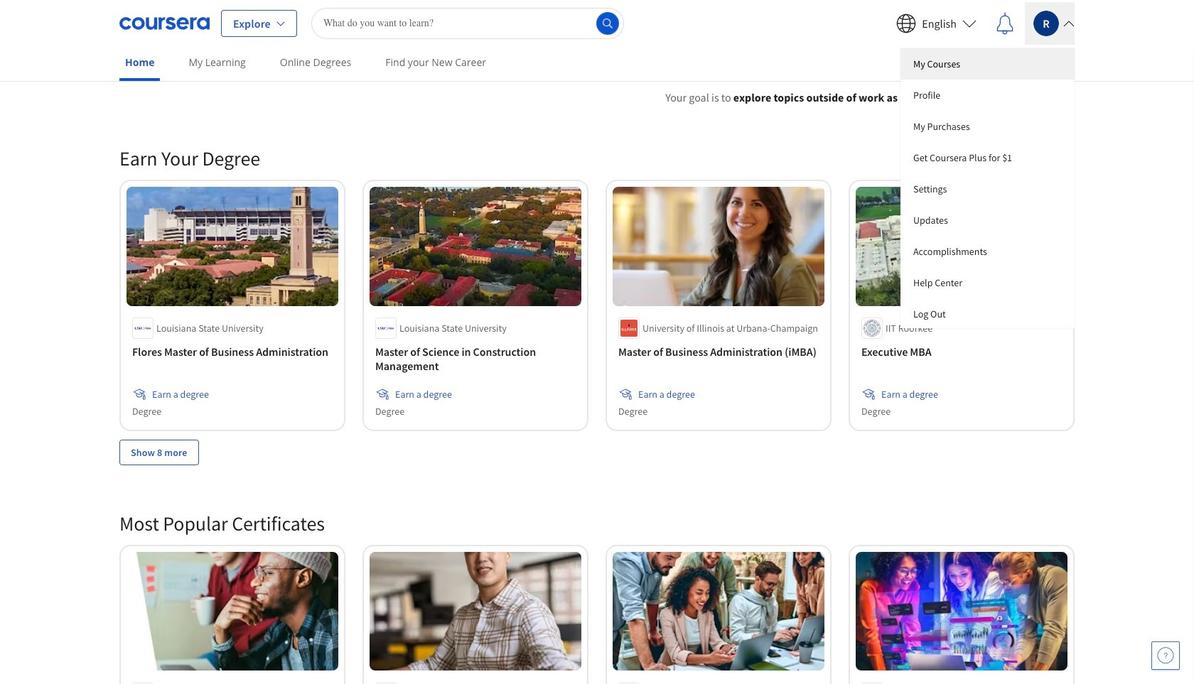 Task type: locate. For each thing, give the bounding box(es) containing it.
help center image
[[1158, 648, 1175, 665]]

What do you want to learn? text field
[[311, 7, 624, 39]]

main content
[[0, 72, 1195, 685]]

None search field
[[311, 7, 624, 39]]

menu
[[901, 48, 1075, 328]]



Task type: vqa. For each thing, say whether or not it's contained in the screenshot.
left UNIVERSITY OF NORTH TEXAS LOGO
no



Task type: describe. For each thing, give the bounding box(es) containing it.
most popular certificates collection element
[[111, 488, 1084, 685]]

coursera image
[[119, 12, 210, 34]]

earn your degree collection element
[[111, 123, 1084, 488]]



